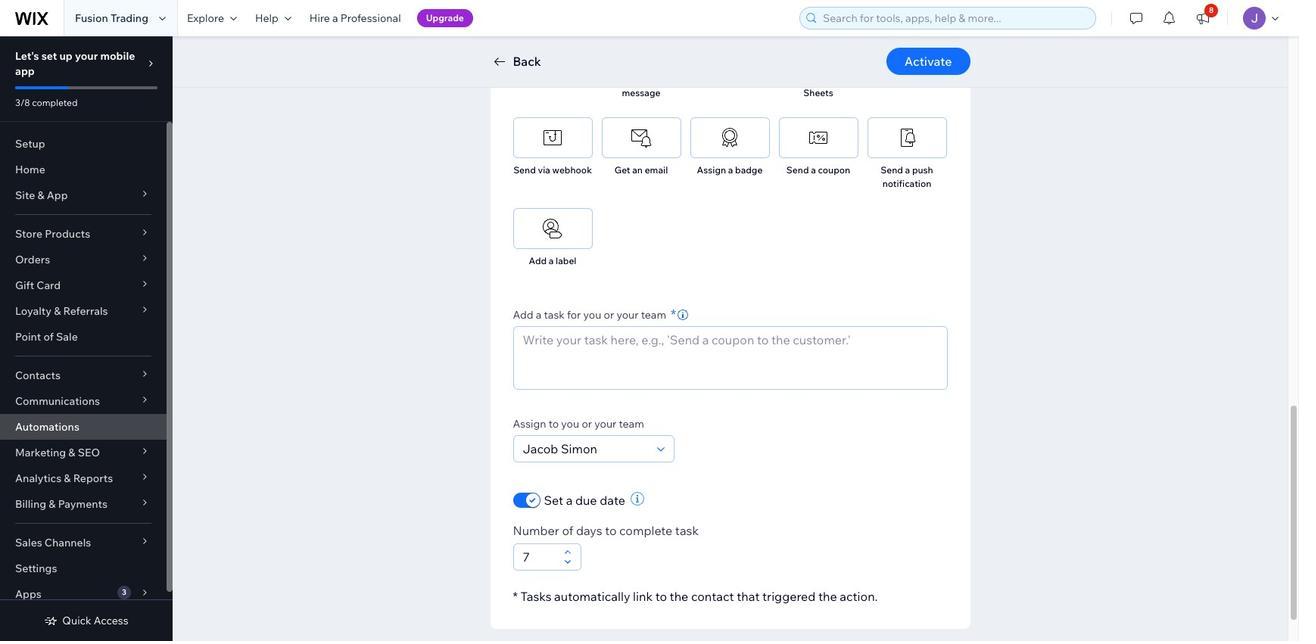 Task type: locate. For each thing, give the bounding box(es) containing it.
*
[[671, 306, 677, 323], [513, 589, 518, 604]]

1 horizontal spatial email
[[645, 164, 668, 176]]

get an email
[[615, 164, 668, 176]]

send down back
[[523, 73, 545, 85]]

of inside the point of sale link
[[44, 330, 54, 344]]

0 vertical spatial you
[[584, 308, 602, 322]]

&
[[37, 189, 44, 202], [54, 305, 61, 318], [68, 446, 75, 460], [64, 472, 71, 486], [49, 498, 56, 511]]

1 vertical spatial email
[[645, 164, 668, 176]]

add left 'label'
[[529, 255, 547, 267]]

send up the message
[[616, 73, 639, 85]]

orders button
[[0, 247, 167, 273]]

email left the send a chat message at the top
[[560, 73, 583, 85]]

quick access
[[62, 614, 129, 628]]

0 horizontal spatial you
[[562, 417, 580, 431]]

setup
[[15, 137, 45, 151]]

chat
[[648, 73, 667, 85]]

* tasks automatically link to the contact that triggered the action.
[[513, 589, 878, 604]]

marketing & seo button
[[0, 440, 167, 466]]

0 vertical spatial *
[[671, 306, 677, 323]]

1 vertical spatial add
[[513, 308, 534, 322]]

email for send an email
[[560, 73, 583, 85]]

hire a professional link
[[301, 0, 410, 36]]

of left "sale"
[[44, 330, 54, 344]]

1 horizontal spatial an
[[633, 164, 643, 176]]

date
[[600, 493, 626, 508]]

sales channels
[[15, 536, 91, 550]]

add for add a label
[[529, 255, 547, 267]]

email
[[560, 73, 583, 85], [645, 164, 668, 176]]

0 vertical spatial or
[[604, 308, 615, 322]]

2 horizontal spatial task
[[740, 73, 758, 85]]

assign
[[697, 164, 727, 176], [513, 417, 547, 431]]

an
[[547, 73, 558, 85], [633, 164, 643, 176]]

3/8 completed
[[15, 97, 78, 108]]

& right loyalty
[[54, 305, 61, 318]]

send left coupon
[[787, 164, 809, 176]]

category image
[[630, 36, 653, 58], [807, 36, 830, 58], [896, 36, 919, 58], [630, 127, 653, 149], [807, 127, 830, 149]]

2 vertical spatial task
[[676, 523, 699, 539]]

loyalty & referrals button
[[0, 298, 167, 324]]

& for marketing
[[68, 446, 75, 460]]

0 horizontal spatial the
[[670, 589, 689, 604]]

1 vertical spatial *
[[513, 589, 518, 604]]

0 vertical spatial your
[[75, 49, 98, 63]]

& left the reports
[[64, 472, 71, 486]]

& for site
[[37, 189, 44, 202]]

8
[[1210, 5, 1214, 15]]

days
[[576, 523, 603, 539]]

Search for tools, apps, help & more... field
[[819, 8, 1092, 29]]

a left coupon
[[811, 164, 816, 176]]

add a label
[[529, 255, 577, 267]]

send left via
[[514, 164, 536, 176]]

1 vertical spatial you
[[562, 417, 580, 431]]

task right create
[[740, 73, 758, 85]]

number
[[513, 523, 560, 539]]

add inside add a task for you or your team *
[[513, 308, 534, 322]]

1 vertical spatial an
[[633, 164, 643, 176]]

& inside popup button
[[49, 498, 56, 511]]

1 horizontal spatial you
[[584, 308, 602, 322]]

communications
[[15, 395, 100, 408]]

task
[[740, 73, 758, 85], [544, 308, 565, 322], [676, 523, 699, 539]]

0 vertical spatial team
[[641, 308, 667, 322]]

you inside add a task for you or your team *
[[584, 308, 602, 322]]

webhook
[[553, 164, 592, 176]]

send up notification
[[881, 164, 904, 176]]

& inside dropdown button
[[68, 446, 75, 460]]

0 horizontal spatial *
[[513, 589, 518, 604]]

1 horizontal spatial the
[[819, 589, 838, 604]]

create
[[702, 73, 731, 85]]

update
[[786, 73, 818, 85]]

send a push notification
[[881, 164, 934, 189]]

a up notification
[[906, 164, 911, 176]]

an for get
[[633, 164, 643, 176]]

category image for a
[[630, 36, 653, 58]]

the left action.
[[819, 589, 838, 604]]

gift card
[[15, 279, 61, 292]]

& right billing on the left
[[49, 498, 56, 511]]

1 horizontal spatial *
[[671, 306, 677, 323]]

email right get
[[645, 164, 668, 176]]

None number field
[[518, 545, 559, 570]]

1 vertical spatial your
[[617, 308, 639, 322]]

channels
[[45, 536, 91, 550]]

push
[[913, 164, 934, 176]]

contacts
[[15, 369, 61, 383]]

apps
[[15, 588, 41, 601]]

send an email
[[523, 73, 583, 85]]

0 horizontal spatial email
[[560, 73, 583, 85]]

add for add a task for you or your team *
[[513, 308, 534, 322]]

task right complete
[[676, 523, 699, 539]]

a up the message
[[641, 73, 646, 85]]

1 vertical spatial of
[[562, 523, 574, 539]]

team
[[641, 308, 667, 322], [619, 417, 645, 431]]

send inside the send a chat message
[[616, 73, 639, 85]]

0 horizontal spatial task
[[544, 308, 565, 322]]

None field
[[518, 436, 653, 462]]

send for send a coupon
[[787, 164, 809, 176]]

create a task
[[702, 73, 758, 85]]

category image up 'connect to zapier'
[[896, 36, 919, 58]]

0 vertical spatial task
[[740, 73, 758, 85]]

app
[[15, 64, 35, 78]]

contact
[[692, 589, 734, 604]]

or inside add a task for you or your team *
[[604, 308, 615, 322]]

the left contact
[[670, 589, 689, 604]]

a for add a label
[[549, 255, 554, 267]]

analytics & reports button
[[0, 466, 167, 492]]

team inside add a task for you or your team *
[[641, 308, 667, 322]]

let's set up your mobile app
[[15, 49, 135, 78]]

home
[[15, 163, 45, 176]]

a inside add a task for you or your team *
[[536, 308, 542, 322]]

1 vertical spatial assign
[[513, 417, 547, 431]]

send a coupon
[[787, 164, 851, 176]]

you
[[584, 308, 602, 322], [562, 417, 580, 431]]

store products
[[15, 227, 90, 241]]

or
[[604, 308, 615, 322], [582, 417, 592, 431]]

a left for at the left of the page
[[536, 308, 542, 322]]

0 vertical spatial an
[[547, 73, 558, 85]]

a right hire
[[333, 11, 338, 25]]

set
[[544, 493, 564, 508]]

help button
[[246, 0, 301, 36]]

category image
[[542, 36, 564, 58], [719, 36, 742, 58], [542, 127, 564, 149], [719, 127, 742, 149], [896, 127, 919, 149], [542, 217, 564, 240]]

of left days
[[562, 523, 574, 539]]

a right create
[[733, 73, 738, 85]]

sales
[[15, 536, 42, 550]]

quick
[[62, 614, 91, 628]]

automations link
[[0, 414, 167, 440]]

task for create a task
[[740, 73, 758, 85]]

1 vertical spatial team
[[619, 417, 645, 431]]

0 horizontal spatial of
[[44, 330, 54, 344]]

via
[[538, 164, 551, 176]]

a inside send a push notification
[[906, 164, 911, 176]]

add
[[529, 255, 547, 267], [513, 308, 534, 322]]

& inside popup button
[[37, 189, 44, 202]]

category image up assign a badge
[[719, 127, 742, 149]]

a inside the send a chat message
[[641, 73, 646, 85]]

badge
[[736, 164, 763, 176]]

communications button
[[0, 389, 167, 414]]

point
[[15, 330, 41, 344]]

a left badge
[[729, 164, 734, 176]]

0 vertical spatial assign
[[697, 164, 727, 176]]

& right site
[[37, 189, 44, 202]]

settings
[[15, 562, 57, 576]]

your inside the 'let's set up your mobile app'
[[75, 49, 98, 63]]

1 vertical spatial or
[[582, 417, 592, 431]]

home link
[[0, 157, 167, 183]]

seo
[[78, 446, 100, 460]]

category image up update
[[807, 36, 830, 58]]

* left tasks
[[513, 589, 518, 604]]

0 horizontal spatial an
[[547, 73, 558, 85]]

let's
[[15, 49, 39, 63]]

billing & payments button
[[0, 492, 167, 517]]

marketing & seo
[[15, 446, 100, 460]]

your
[[75, 49, 98, 63], [617, 308, 639, 322], [595, 417, 617, 431]]

a for set a due date
[[566, 493, 573, 508]]

0 vertical spatial of
[[44, 330, 54, 344]]

setup link
[[0, 131, 167, 157]]

send inside send a push notification
[[881, 164, 904, 176]]

a for send a push notification
[[906, 164, 911, 176]]

of for days
[[562, 523, 574, 539]]

activate button
[[887, 48, 971, 75]]

a right set
[[566, 493, 573, 508]]

1 horizontal spatial or
[[604, 308, 615, 322]]

& left 'seo'
[[68, 446, 75, 460]]

category image up chat on the top
[[630, 36, 653, 58]]

settings link
[[0, 556, 167, 582]]

add a task for you or your team *
[[513, 306, 677, 323]]

of for sale
[[44, 330, 54, 344]]

task left for at the left of the page
[[544, 308, 565, 322]]

a left 'label'
[[549, 255, 554, 267]]

a for add a task for you or your team *
[[536, 308, 542, 322]]

* up write your task here, e.g., 'send a coupon to the customer.' text field
[[671, 306, 677, 323]]

1 the from the left
[[670, 589, 689, 604]]

0 vertical spatial email
[[560, 73, 583, 85]]

task inside add a task for you or your team *
[[544, 308, 565, 322]]

1 vertical spatial task
[[544, 308, 565, 322]]

upgrade button
[[417, 9, 473, 27]]

add left for at the left of the page
[[513, 308, 534, 322]]

1 horizontal spatial assign
[[697, 164, 727, 176]]

0 horizontal spatial assign
[[513, 417, 547, 431]]

a for send a chat message
[[641, 73, 646, 85]]

1 horizontal spatial of
[[562, 523, 574, 539]]

help
[[255, 11, 279, 25]]

fusion trading
[[75, 11, 148, 25]]

0 vertical spatial add
[[529, 255, 547, 267]]



Task type: vqa. For each thing, say whether or not it's contained in the screenshot.
order inside Minimum order subtotal Only offer shipping of physical items for orders above a minimum subtotal. How does it work?
no



Task type: describe. For each thing, give the bounding box(es) containing it.
email for get an email
[[645, 164, 668, 176]]

notification
[[883, 178, 932, 189]]

sale
[[56, 330, 78, 344]]

google
[[820, 73, 851, 85]]

loyalty & referrals
[[15, 305, 108, 318]]

site
[[15, 189, 35, 202]]

back button
[[490, 52, 541, 70]]

trading
[[111, 11, 148, 25]]

completed
[[32, 97, 78, 108]]

a for assign a badge
[[729, 164, 734, 176]]

explore
[[187, 11, 224, 25]]

category image up get an email
[[630, 127, 653, 149]]

set
[[41, 49, 57, 63]]

send via webhook
[[514, 164, 592, 176]]

a for hire a professional
[[333, 11, 338, 25]]

store products button
[[0, 221, 167, 247]]

billing & payments
[[15, 498, 108, 511]]

& for billing
[[49, 498, 56, 511]]

category image for to
[[896, 36, 919, 58]]

connect to zapier
[[869, 73, 946, 85]]

that
[[737, 589, 760, 604]]

2 the from the left
[[819, 589, 838, 604]]

zapier
[[919, 73, 946, 85]]

get
[[615, 164, 631, 176]]

point of sale link
[[0, 324, 167, 350]]

an for send
[[547, 73, 558, 85]]

0 horizontal spatial or
[[582, 417, 592, 431]]

category image up 'create a task'
[[719, 36, 742, 58]]

gift card button
[[0, 273, 167, 298]]

sidebar element
[[0, 36, 173, 642]]

send for send an email
[[523, 73, 545, 85]]

category image for google
[[807, 36, 830, 58]]

card
[[37, 279, 61, 292]]

3/8
[[15, 97, 30, 108]]

analytics & reports
[[15, 472, 113, 486]]

update google sheets
[[786, 73, 851, 98]]

& for analytics
[[64, 472, 71, 486]]

due
[[576, 493, 597, 508]]

activate
[[905, 54, 953, 69]]

1 horizontal spatial task
[[676, 523, 699, 539]]

category image up send a coupon
[[807, 127, 830, 149]]

your inside add a task for you or your team *
[[617, 308, 639, 322]]

label
[[556, 255, 577, 267]]

assign a badge
[[697, 164, 763, 176]]

message
[[622, 87, 661, 98]]

up
[[59, 49, 73, 63]]

category image up the push
[[896, 127, 919, 149]]

reports
[[73, 472, 113, 486]]

upgrade
[[426, 12, 464, 23]]

3
[[122, 588, 127, 598]]

send a chat message
[[616, 73, 667, 98]]

mobile
[[100, 49, 135, 63]]

& for loyalty
[[54, 305, 61, 318]]

action.
[[840, 589, 878, 604]]

sheets
[[804, 87, 834, 98]]

Write your task here, e.g., 'Send a coupon to the customer.' text field
[[514, 327, 947, 389]]

orders
[[15, 253, 50, 267]]

hire
[[310, 11, 330, 25]]

for
[[567, 308, 581, 322]]

back
[[513, 54, 541, 69]]

products
[[45, 227, 90, 241]]

number of days to complete task
[[513, 523, 699, 539]]

automations
[[15, 420, 79, 434]]

a for send a coupon
[[811, 164, 816, 176]]

hire a professional
[[310, 11, 401, 25]]

2 vertical spatial your
[[595, 417, 617, 431]]

access
[[94, 614, 129, 628]]

site & app
[[15, 189, 68, 202]]

assign for assign to you or your team
[[513, 417, 547, 431]]

category image up send via webhook in the left of the page
[[542, 127, 564, 149]]

contacts button
[[0, 363, 167, 389]]

triggered
[[763, 589, 816, 604]]

assign for assign a badge
[[697, 164, 727, 176]]

complete
[[620, 523, 673, 539]]

category image right back
[[542, 36, 564, 58]]

link
[[633, 589, 653, 604]]

task for add a task for you or your team *
[[544, 308, 565, 322]]

point of sale
[[15, 330, 78, 344]]

store
[[15, 227, 42, 241]]

connect
[[869, 73, 906, 85]]

assign to you or your team
[[513, 417, 645, 431]]

marketing
[[15, 446, 66, 460]]

loyalty
[[15, 305, 52, 318]]

referrals
[[63, 305, 108, 318]]

analytics
[[15, 472, 61, 486]]

send for send a push notification
[[881, 164, 904, 176]]

8 button
[[1187, 0, 1220, 36]]

category image up add a label
[[542, 217, 564, 240]]

sales channels button
[[0, 530, 167, 556]]

payments
[[58, 498, 108, 511]]

quick access button
[[44, 614, 129, 628]]

site & app button
[[0, 183, 167, 208]]

a for create a task
[[733, 73, 738, 85]]

fusion
[[75, 11, 108, 25]]

app
[[47, 189, 68, 202]]

send for send a chat message
[[616, 73, 639, 85]]

tasks
[[521, 589, 552, 604]]

send for send via webhook
[[514, 164, 536, 176]]



